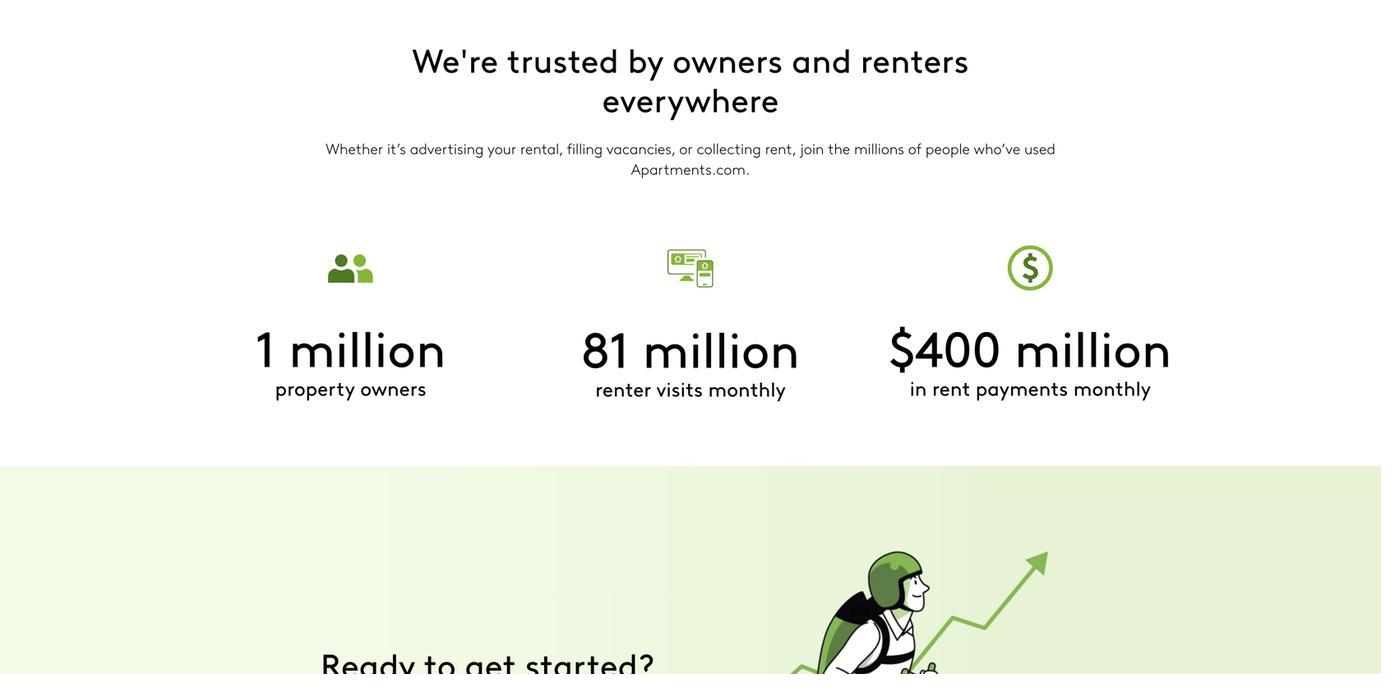 Task type: describe. For each thing, give the bounding box(es) containing it.
in
[[910, 374, 927, 401]]

million for 1 million
[[289, 312, 446, 380]]

million for $400 million
[[1015, 312, 1172, 380]]

the
[[828, 138, 850, 158]]

owners for trusted
[[673, 36, 783, 82]]

1
[[256, 312, 276, 380]]

join
[[800, 138, 824, 158]]

rental,
[[521, 138, 563, 158]]

it's
[[387, 138, 406, 158]]

renters
[[861, 36, 969, 82]]

or
[[679, 138, 693, 158]]

whether it's advertising your rental, filling vacancies, or collecting rent, join the millions of people who've used apartments.com.
[[326, 138, 1056, 179]]

we're trusted by owners and renters everywhere
[[412, 36, 969, 121]]

monthly inside '81 million renter visits monthly'
[[708, 375, 786, 402]]

trusted
[[507, 36, 619, 82]]

81
[[581, 313, 629, 381]]

owners for million
[[360, 374, 427, 401]]

advertising
[[410, 138, 484, 158]]

payments
[[976, 374, 1068, 401]]

rent,
[[765, 138, 796, 158]]

whether
[[326, 138, 383, 158]]

visits
[[657, 375, 703, 402]]

everywhere
[[602, 76, 779, 121]]



Task type: locate. For each thing, give the bounding box(es) containing it.
1 horizontal spatial owners
[[673, 36, 783, 82]]

million inside 1 million property owners
[[289, 312, 446, 380]]

by
[[628, 36, 664, 82]]

1 million property owners
[[256, 312, 446, 401]]

vacancies,
[[607, 138, 675, 158]]

$400
[[889, 312, 1001, 380]]

owners
[[673, 36, 783, 82], [360, 374, 427, 401]]

monthly inside $400 million in rent payments monthly
[[1074, 374, 1151, 401]]

owners right property
[[360, 374, 427, 401]]

rent
[[932, 374, 970, 401]]

an illustration of a man with a rocket backpack gets ready to lift off. image
[[691, 532, 1061, 674]]

renter
[[595, 375, 651, 402]]

filling
[[567, 138, 603, 158]]

owners inside we're trusted by owners and renters everywhere
[[673, 36, 783, 82]]

property
[[275, 374, 355, 401]]

and
[[792, 36, 852, 82]]

1 vertical spatial owners
[[360, 374, 427, 401]]

1 horizontal spatial million
[[643, 313, 800, 381]]

collecting
[[697, 138, 761, 158]]

millions
[[854, 138, 904, 158]]

owners right by on the left top of page
[[673, 36, 783, 82]]

million inside '81 million renter visits monthly'
[[643, 313, 800, 381]]

million
[[289, 312, 446, 380], [1015, 312, 1172, 380], [643, 313, 800, 381]]

your
[[488, 138, 517, 158]]

of
[[908, 138, 922, 158]]

0 horizontal spatial million
[[289, 312, 446, 380]]

apartments.com.
[[631, 159, 750, 179]]

2 horizontal spatial million
[[1015, 312, 1172, 380]]

1 horizontal spatial monthly
[[1074, 374, 1151, 401]]

million inside $400 million in rent payments monthly
[[1015, 312, 1172, 380]]

we're
[[412, 36, 498, 82]]

$400 million in rent payments monthly
[[889, 312, 1172, 401]]

monthly
[[1074, 374, 1151, 401], [708, 375, 786, 402]]

0 horizontal spatial owners
[[360, 374, 427, 401]]

million for 81 million
[[643, 313, 800, 381]]

0 vertical spatial owners
[[673, 36, 783, 82]]

0 horizontal spatial monthly
[[708, 375, 786, 402]]

owners inside 1 million property owners
[[360, 374, 427, 401]]

used
[[1025, 138, 1056, 158]]

who've
[[974, 138, 1021, 158]]

81 million renter visits monthly
[[581, 313, 800, 402]]

people
[[926, 138, 970, 158]]



Task type: vqa. For each thing, say whether or not it's contained in the screenshot.
it's
yes



